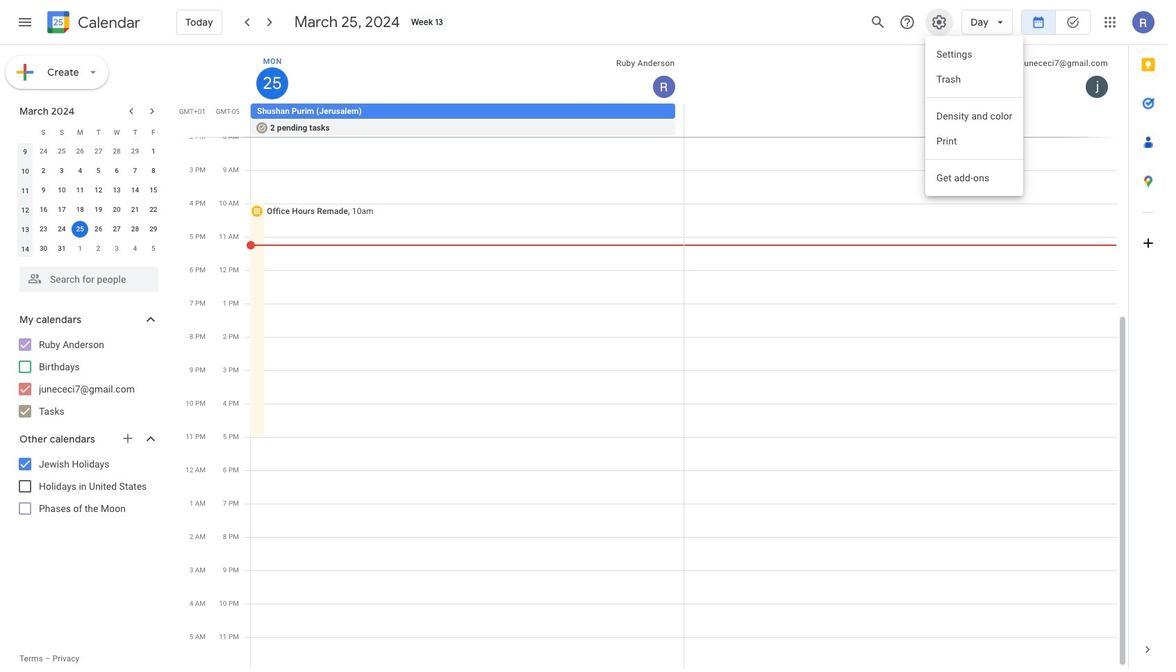 Task type: describe. For each thing, give the bounding box(es) containing it.
20 element
[[108, 202, 125, 218]]

april 2 element
[[90, 240, 107, 257]]

settings menu image
[[931, 14, 948, 31]]

february 25 element
[[53, 143, 70, 160]]

heading inside calendar element
[[75, 14, 140, 31]]

settings menu menu
[[926, 36, 1024, 196]]

april 3 element
[[108, 240, 125, 257]]

1 element
[[145, 143, 162, 160]]

0 vertical spatial column header
[[251, 45, 684, 104]]

2 element
[[35, 163, 52, 179]]

my calendars list
[[3, 334, 172, 422]]

other calendars list
[[3, 453, 172, 520]]

april 5 element
[[145, 240, 162, 257]]

14 element
[[127, 182, 143, 199]]

april 1 element
[[72, 240, 88, 257]]

Search for people text field
[[28, 267, 150, 292]]

main drawer image
[[17, 14, 33, 31]]

february 26 element
[[72, 143, 88, 160]]

18 element
[[72, 202, 88, 218]]

cell inside march 2024 grid
[[71, 220, 89, 239]]

1 horizontal spatial cell
[[251, 104, 684, 137]]

22 element
[[145, 202, 162, 218]]

25, today element
[[72, 221, 88, 238]]

7 element
[[127, 163, 143, 179]]

27 element
[[108, 221, 125, 238]]

3 element
[[53, 163, 70, 179]]

row group inside march 2024 grid
[[16, 142, 163, 258]]

8 element
[[145, 163, 162, 179]]

column header inside march 2024 grid
[[16, 122, 34, 142]]



Task type: locate. For each thing, give the bounding box(es) containing it.
28 element
[[127, 221, 143, 238]]

february 27 element
[[90, 143, 107, 160]]

9 element
[[35, 182, 52, 199]]

13 element
[[108, 182, 125, 199]]

24 element
[[53, 221, 70, 238]]

11 element
[[72, 182, 88, 199]]

10 element
[[53, 182, 70, 199]]

0 horizontal spatial cell
[[71, 220, 89, 239]]

23 element
[[35, 221, 52, 238]]

21 element
[[127, 202, 143, 218]]

1 horizontal spatial column header
[[251, 45, 684, 104]]

19 element
[[90, 202, 107, 218]]

grid
[[178, 45, 1128, 669]]

february 29 element
[[127, 143, 143, 160]]

row
[[245, 104, 1128, 137], [16, 122, 163, 142], [16, 142, 163, 161], [16, 161, 163, 181], [16, 181, 163, 200], [16, 200, 163, 220], [16, 220, 163, 239], [16, 239, 163, 258]]

26 element
[[90, 221, 107, 238]]

31 element
[[53, 240, 70, 257]]

1 vertical spatial cell
[[71, 220, 89, 239]]

30 element
[[35, 240, 52, 257]]

12 element
[[90, 182, 107, 199]]

None search field
[[0, 261, 172, 292]]

16 element
[[35, 202, 52, 218]]

17 element
[[53, 202, 70, 218]]

15 element
[[145, 182, 162, 199]]

cell
[[251, 104, 684, 137], [71, 220, 89, 239]]

heading
[[75, 14, 140, 31]]

april 4 element
[[127, 240, 143, 257]]

add other calendars image
[[121, 432, 135, 445]]

february 24 element
[[35, 143, 52, 160]]

0 vertical spatial cell
[[251, 104, 684, 137]]

row group
[[16, 142, 163, 258]]

6 element
[[108, 163, 125, 179]]

calendar element
[[44, 8, 140, 39]]

february 28 element
[[108, 143, 125, 160]]

1 vertical spatial column header
[[16, 122, 34, 142]]

4 element
[[72, 163, 88, 179]]

monday, march 25, today element
[[256, 67, 288, 99]]

column header
[[251, 45, 684, 104], [16, 122, 34, 142]]

29 element
[[145, 221, 162, 238]]

0 horizontal spatial column header
[[16, 122, 34, 142]]

5 element
[[90, 163, 107, 179]]

tab list
[[1129, 45, 1167, 630]]

march 2024 grid
[[13, 122, 163, 258]]



Task type: vqa. For each thing, say whether or not it's contained in the screenshot.
heading in the Calendar 'element'
yes



